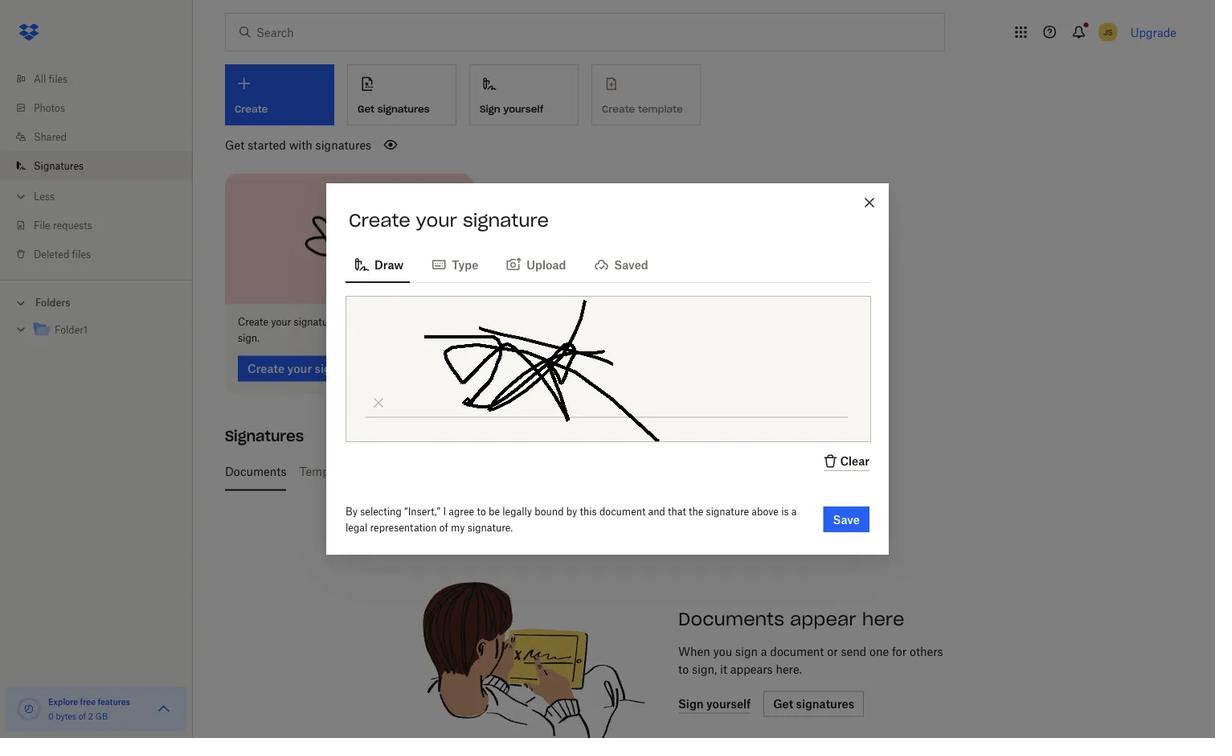 Task type: locate. For each thing, give the bounding box(es) containing it.
create inside create your signature so you're always ready to sign.
[[238, 316, 269, 328]]

and
[[649, 505, 666, 517]]

to inside by selecting "insert," i agree to be legally bound by this document and that the signature above is a legal representation of my signature.
[[477, 505, 486, 517]]

1 horizontal spatial a
[[792, 505, 797, 517]]

by
[[346, 505, 358, 517]]

get left started
[[225, 138, 245, 152]]

deleted files
[[34, 248, 91, 260]]

0 vertical spatial create
[[349, 209, 411, 232]]

a right sign
[[761, 645, 768, 659]]

signature left so
[[294, 316, 337, 328]]

0 vertical spatial files
[[49, 73, 68, 85]]

1 horizontal spatial files
[[72, 248, 91, 260]]

a inside 'when you sign a document or send one for others to sign, it appears here.'
[[761, 645, 768, 659]]

that
[[668, 505, 687, 517]]

a right is
[[792, 505, 797, 517]]

you're
[[353, 316, 380, 328]]

create inside dialog
[[349, 209, 411, 232]]

documents
[[225, 465, 287, 479], [679, 608, 785, 630]]

1 vertical spatial create
[[238, 316, 269, 328]]

upgrade
[[1131, 25, 1177, 39]]

appear
[[790, 608, 857, 630]]

1 horizontal spatial to
[[477, 505, 486, 517]]

all files link
[[13, 64, 193, 93]]

send
[[841, 645, 867, 659]]

document right this
[[600, 505, 646, 517]]

0 horizontal spatial files
[[49, 73, 68, 85]]

0 horizontal spatial your
[[271, 316, 291, 328]]

dropbox image
[[13, 16, 45, 48]]

get
[[358, 103, 375, 115], [225, 138, 245, 152]]

deleted files link
[[13, 240, 193, 269]]

0 vertical spatial signatures
[[378, 103, 430, 115]]

1 horizontal spatial your
[[416, 209, 457, 232]]

signature right the
[[706, 505, 750, 517]]

0 horizontal spatial a
[[761, 645, 768, 659]]

selecting
[[360, 505, 402, 517]]

be
[[489, 505, 500, 517]]

0 horizontal spatial signatures
[[316, 138, 372, 152]]

to down 'when'
[[679, 663, 689, 676]]

1 horizontal spatial signature
[[463, 209, 549, 232]]

a
[[792, 505, 797, 517], [761, 645, 768, 659]]

1 vertical spatial tab list
[[225, 452, 1171, 491]]

with
[[289, 138, 313, 152]]

of inside by selecting "insert," i agree to be legally bound by this document and that the signature above is a legal representation of my signature.
[[440, 522, 449, 534]]

requests
[[53, 219, 92, 231]]

files
[[49, 73, 68, 85], [72, 248, 91, 260]]

1 vertical spatial document
[[771, 645, 825, 659]]

sign
[[736, 645, 758, 659]]

0 vertical spatial a
[[792, 505, 797, 517]]

clear button
[[821, 452, 870, 471]]

signatures inside list item
[[34, 160, 84, 172]]

files right all
[[49, 73, 68, 85]]

legal
[[346, 522, 368, 534]]

of left my
[[440, 522, 449, 534]]

your
[[416, 209, 457, 232], [271, 316, 291, 328]]

by selecting "insert," i agree to be legally bound by this document and that the signature above is a legal representation of my signature.
[[346, 505, 797, 534]]

to left be
[[477, 505, 486, 517]]

0 vertical spatial get
[[358, 103, 375, 115]]

1 vertical spatial to
[[477, 505, 486, 517]]

documents up you
[[679, 608, 785, 630]]

your inside create your signature so you're always ready to sign.
[[271, 316, 291, 328]]

saved
[[615, 258, 649, 271]]

create
[[349, 209, 411, 232], [238, 316, 269, 328]]

document
[[600, 505, 646, 517], [771, 645, 825, 659]]

1 horizontal spatial signatures
[[225, 427, 304, 446]]

tab list
[[346, 244, 870, 283], [225, 452, 1171, 491]]

0 vertical spatial tab list
[[346, 244, 870, 283]]

0 horizontal spatial to
[[444, 316, 453, 328]]

0 vertical spatial signature
[[463, 209, 549, 232]]

shared link
[[13, 122, 193, 151]]

folder1 link
[[32, 320, 180, 341]]

of
[[440, 522, 449, 534], [79, 711, 86, 721]]

get for get started with signatures
[[225, 138, 245, 152]]

1 horizontal spatial of
[[440, 522, 449, 534]]

get up get started with signatures
[[358, 103, 375, 115]]

create up sign.
[[238, 316, 269, 328]]

get signatures button
[[347, 64, 457, 125]]

1 vertical spatial signatures
[[225, 427, 304, 446]]

2 horizontal spatial to
[[679, 663, 689, 676]]

0 horizontal spatial signature
[[294, 316, 337, 328]]

here.
[[776, 663, 803, 676]]

signature inside create your signature so you're always ready to sign.
[[294, 316, 337, 328]]

get inside 'get signatures' button
[[358, 103, 375, 115]]

1 vertical spatial of
[[79, 711, 86, 721]]

0 vertical spatial of
[[440, 522, 449, 534]]

a inside by selecting "insert," i agree to be legally bound by this document and that the signature above is a legal representation of my signature.
[[792, 505, 797, 517]]

0 horizontal spatial of
[[79, 711, 86, 721]]

1 horizontal spatial document
[[771, 645, 825, 659]]

photos link
[[13, 93, 193, 122]]

files right deleted at the left top
[[72, 248, 91, 260]]

1 vertical spatial get
[[225, 138, 245, 152]]

type
[[452, 258, 479, 271]]

documents left templates tab
[[225, 465, 287, 479]]

signature for create your signature so you're always ready to sign.
[[294, 316, 337, 328]]

1 vertical spatial signature
[[294, 316, 337, 328]]

1 horizontal spatial documents
[[679, 608, 785, 630]]

agree
[[449, 505, 475, 517]]

signature
[[463, 209, 549, 232], [294, 316, 337, 328], [706, 505, 750, 517]]

1 vertical spatial files
[[72, 248, 91, 260]]

2 horizontal spatial signature
[[706, 505, 750, 517]]

to
[[444, 316, 453, 328], [477, 505, 486, 517], [679, 663, 689, 676]]

this
[[580, 505, 597, 517]]

0 horizontal spatial get
[[225, 138, 245, 152]]

signature up upload
[[463, 209, 549, 232]]

for
[[893, 645, 907, 659]]

0 vertical spatial your
[[416, 209, 457, 232]]

0 vertical spatial documents
[[225, 465, 287, 479]]

0 horizontal spatial documents
[[225, 465, 287, 479]]

your left so
[[271, 316, 291, 328]]

0 horizontal spatial document
[[600, 505, 646, 517]]

explore free features 0 bytes of 2 gb
[[48, 697, 130, 721]]

to right ready
[[444, 316, 453, 328]]

2
[[88, 711, 93, 721]]

signature for create your signature
[[463, 209, 549, 232]]

all files
[[34, 73, 68, 85]]

1 vertical spatial documents
[[679, 608, 785, 630]]

sign.
[[238, 332, 260, 344]]

2 vertical spatial to
[[679, 663, 689, 676]]

0 vertical spatial signatures
[[34, 160, 84, 172]]

files for deleted files
[[72, 248, 91, 260]]

signatures inside button
[[378, 103, 430, 115]]

sign,
[[692, 663, 718, 676]]

less
[[34, 190, 55, 202]]

upgrade link
[[1131, 25, 1177, 39]]

file requests
[[34, 219, 92, 231]]

create up draw
[[349, 209, 411, 232]]

tab list containing draw
[[346, 244, 870, 283]]

features
[[98, 697, 130, 707]]

signatures
[[34, 160, 84, 172], [225, 427, 304, 446]]

less image
[[13, 189, 29, 205]]

started
[[248, 138, 286, 152]]

0 vertical spatial document
[[600, 505, 646, 517]]

document up here.
[[771, 645, 825, 659]]

folders
[[35, 297, 70, 309]]

1 vertical spatial your
[[271, 316, 291, 328]]

create for create your signature so you're always ready to sign.
[[238, 316, 269, 328]]

bytes
[[56, 711, 76, 721]]

1 vertical spatial a
[[761, 645, 768, 659]]

1 horizontal spatial get
[[358, 103, 375, 115]]

2 vertical spatial signature
[[706, 505, 750, 517]]

explore
[[48, 697, 78, 707]]

your up type
[[416, 209, 457, 232]]

file requests link
[[13, 211, 193, 240]]

0 vertical spatial to
[[444, 316, 453, 328]]

templates
[[300, 465, 355, 479]]

signatures
[[378, 103, 430, 115], [316, 138, 372, 152]]

folder1
[[55, 324, 88, 336]]

templates tab
[[300, 452, 355, 491]]

list
[[0, 55, 193, 280]]

appears
[[731, 663, 773, 676]]

folders button
[[0, 290, 193, 314]]

by
[[567, 505, 578, 517]]

always
[[382, 316, 413, 328]]

of left 2
[[79, 711, 86, 721]]

0 horizontal spatial create
[[238, 316, 269, 328]]

signatures up documents tab
[[225, 427, 304, 446]]

file
[[34, 219, 50, 231]]

create your signature so you're always ready to sign.
[[238, 316, 453, 344]]

1 horizontal spatial signatures
[[378, 103, 430, 115]]

1 horizontal spatial create
[[349, 209, 411, 232]]

your inside create your signature dialog
[[416, 209, 457, 232]]

0 horizontal spatial signatures
[[34, 160, 84, 172]]

sign yourself button
[[470, 64, 579, 125]]

signatures down 'shared'
[[34, 160, 84, 172]]



Task type: describe. For each thing, give the bounding box(es) containing it.
one
[[870, 645, 890, 659]]

gb
[[95, 711, 108, 721]]

when
[[679, 645, 711, 659]]

create your signature dialog
[[326, 183, 889, 555]]

here
[[863, 608, 905, 630]]

documents tab
[[225, 452, 287, 491]]

photos
[[34, 102, 65, 114]]

shared
[[34, 131, 67, 143]]

my
[[451, 522, 465, 534]]

documents for documents appear here
[[679, 608, 785, 630]]

document inside 'when you sign a document or send one for others to sign, it appears here.'
[[771, 645, 825, 659]]

your for create your signature so you're always ready to sign.
[[271, 316, 291, 328]]

sign
[[480, 103, 501, 115]]

create your signature
[[349, 209, 549, 232]]

get started with signatures
[[225, 138, 372, 152]]

create for create your signature
[[349, 209, 411, 232]]

deleted
[[34, 248, 69, 260]]

list containing all files
[[0, 55, 193, 280]]

yourself
[[504, 103, 544, 115]]

above
[[752, 505, 779, 517]]

save button
[[824, 507, 870, 532]]

draw
[[375, 258, 404, 271]]

0
[[48, 711, 54, 721]]

others
[[910, 645, 944, 659]]

is
[[782, 505, 789, 517]]

documents for documents
[[225, 465, 287, 479]]

signature.
[[468, 522, 513, 534]]

files for all files
[[49, 73, 68, 85]]

save
[[834, 513, 860, 526]]

all
[[34, 73, 46, 85]]

your for create your signature
[[416, 209, 457, 232]]

signature inside by selecting "insert," i agree to be legally bound by this document and that the signature above is a legal representation of my signature.
[[706, 505, 750, 517]]

tab list inside create your signature dialog
[[346, 244, 870, 283]]

clear
[[841, 454, 870, 468]]

get for get signatures
[[358, 103, 375, 115]]

or
[[828, 645, 838, 659]]

quota usage element
[[16, 696, 42, 722]]

sign yourself
[[480, 103, 544, 115]]

get signatures
[[358, 103, 430, 115]]

you
[[714, 645, 733, 659]]

signatures list item
[[0, 151, 193, 180]]

the
[[689, 505, 704, 517]]

i
[[443, 505, 446, 517]]

to inside 'when you sign a document or send one for others to sign, it appears here.'
[[679, 663, 689, 676]]

"insert,"
[[404, 505, 441, 517]]

legally
[[503, 505, 532, 517]]

document inside by selecting "insert," i agree to be legally bound by this document and that the signature above is a legal representation of my signature.
[[600, 505, 646, 517]]

it
[[721, 663, 728, 676]]

tab list containing documents
[[225, 452, 1171, 491]]

representation
[[370, 522, 437, 534]]

free
[[80, 697, 96, 707]]

1 vertical spatial signatures
[[316, 138, 372, 152]]

bound
[[535, 505, 564, 517]]

to inside create your signature so you're always ready to sign.
[[444, 316, 453, 328]]

of inside explore free features 0 bytes of 2 gb
[[79, 711, 86, 721]]

documents appear here
[[679, 608, 905, 630]]

ready
[[416, 316, 441, 328]]

upload
[[527, 258, 566, 271]]

when you sign a document or send one for others to sign, it appears here.
[[679, 645, 944, 676]]

so
[[340, 316, 350, 328]]

signatures link
[[13, 151, 193, 180]]



Task type: vqa. For each thing, say whether or not it's contained in the screenshot.
the pm in 12/5/2023 2:12 PM BY YOU
no



